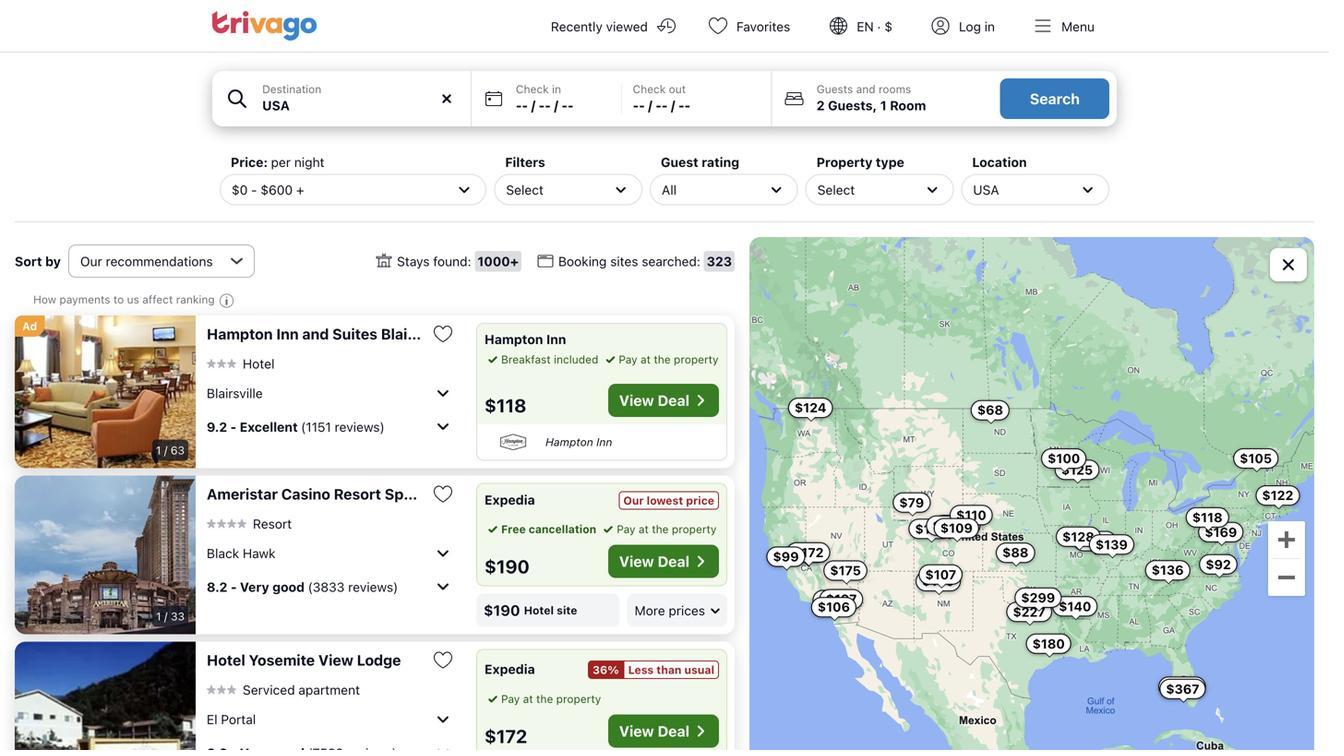 Task type: describe. For each thing, give the bounding box(es) containing it.
1 horizontal spatial resort
[[334, 486, 381, 503]]

$169 button
[[1198, 522, 1244, 543]]

hampton inn button
[[477, 425, 726, 460]]

ameristar casino resort spa black hawk, (black hawk, usa) image
[[15, 476, 196, 635]]

pay at the property for $190
[[617, 523, 717, 536]]

free
[[501, 523, 526, 536]]

hotel yosemite view lodge button
[[207, 651, 425, 670]]

view for $190
[[619, 553, 654, 570]]

0 horizontal spatial hampton
[[207, 325, 273, 343]]

2 vertical spatial pay at the property
[[501, 693, 601, 706]]

how payments to us affect ranking button
[[33, 293, 239, 312]]

breakfast
[[501, 353, 551, 366]]

$68
[[977, 403, 1003, 418]]

1000+
[[478, 254, 519, 269]]

viewed
[[606, 19, 648, 34]]

deal for $172
[[658, 723, 690, 740]]

log in button
[[915, 0, 1017, 52]]

at for $190
[[639, 523, 649, 536]]

select for filters
[[506, 182, 544, 197]]

$79
[[899, 495, 924, 510]]

serviced apartment
[[243, 682, 360, 698]]

sites
[[610, 254, 638, 269]]

search
[[1030, 90, 1080, 108]]

hotel site
[[524, 604, 577, 617]]

pay for $190
[[617, 523, 636, 536]]

sort
[[15, 254, 42, 269]]

pay at the property button for $190
[[600, 521, 717, 538]]

guests and rooms 2 guests, 1 room
[[817, 83, 926, 113]]

1 horizontal spatial $136
[[1152, 563, 1184, 578]]

sort by
[[15, 254, 61, 269]]

affect
[[142, 293, 173, 306]]

hawk inside "button"
[[243, 546, 276, 561]]

free cancellation
[[501, 523, 597, 536]]

rating
[[702, 155, 740, 170]]

hotel for hotel
[[243, 356, 275, 371]]

el
[[207, 712, 217, 727]]

$99
[[773, 549, 799, 564]]

$118 button
[[1186, 508, 1229, 528]]

found:
[[433, 254, 471, 269]]

room
[[890, 98, 926, 113]]

view deal for $190
[[619, 553, 690, 570]]

ad button
[[15, 316, 45, 337]]

good
[[272, 579, 305, 595]]

$105
[[1240, 451, 1272, 466]]

per
[[271, 155, 291, 170]]

spa
[[385, 486, 412, 503]]

apartment
[[299, 682, 360, 698]]

1 for ameristar casino resort spa black hawk
[[156, 610, 161, 623]]

stays found: 1000+
[[397, 254, 519, 269]]

very
[[240, 579, 269, 595]]

$124 button
[[788, 398, 833, 418]]

inn inside hampton inn button
[[596, 436, 612, 449]]

the for $190
[[652, 523, 669, 536]]

guest
[[661, 155, 699, 170]]

1 for hampton inn and suites blairsville, pa
[[156, 444, 161, 457]]

us
[[127, 293, 139, 306]]

323
[[707, 254, 732, 269]]

1 vertical spatial reviews)
[[348, 579, 398, 595]]

el portal button
[[207, 705, 454, 734]]

$109 button
[[934, 518, 979, 539]]

(3833
[[308, 579, 345, 595]]

expedia for $172
[[485, 662, 535, 677]]

serviced
[[243, 682, 295, 698]]

check out -- / -- / --
[[633, 83, 691, 113]]

$68 button
[[971, 400, 1010, 421]]

pay at the property button for $118
[[602, 351, 719, 368]]

$367 button
[[1160, 679, 1206, 700]]

view deal button for $190
[[608, 545, 719, 578]]

(1151
[[301, 419, 331, 435]]

en
[[857, 19, 874, 34]]

$299 button
[[1015, 588, 1062, 608]]

$110
[[956, 508, 987, 523]]

check for check in -- / -- / --
[[516, 83, 549, 96]]

9.2 - excellent (1151 reviews)
[[207, 419, 385, 435]]

black inside "button"
[[207, 546, 239, 561]]

guest rating
[[661, 155, 740, 170]]

serviced apartment button
[[207, 682, 360, 698]]

view inside button
[[318, 652, 353, 669]]

$227
[[1013, 604, 1046, 620]]

check for check out -- / -- / --
[[633, 83, 666, 96]]

Destination search field
[[262, 96, 460, 115]]

breakfast included button
[[485, 351, 598, 368]]

2 vertical spatial the
[[536, 693, 553, 706]]

lowest
[[647, 494, 683, 507]]

view deal button for $118
[[608, 384, 719, 417]]

excellent
[[240, 419, 298, 435]]

suites
[[332, 325, 378, 343]]

rooms
[[879, 83, 911, 96]]

$92 button
[[1199, 555, 1238, 575]]

ad
[[22, 320, 37, 333]]

+
[[296, 182, 304, 197]]

menu
[[1062, 19, 1095, 34]]

in for log
[[985, 19, 995, 34]]

$299
[[1021, 590, 1055, 605]]

$125 button
[[1055, 460, 1099, 480]]

all
[[662, 182, 677, 197]]

select for property type
[[818, 182, 855, 197]]

searched:
[[642, 254, 701, 269]]

out
[[669, 83, 686, 96]]

$125
[[1061, 462, 1093, 477]]

hotel for hotel yosemite view lodge
[[207, 652, 245, 669]]

$113
[[1080, 534, 1110, 549]]

$100
[[1048, 451, 1080, 466]]

destination
[[262, 83, 321, 96]]

$118 $190
[[933, 510, 1223, 533]]

expedia for $190
[[485, 492, 535, 508]]

check in -- / -- / --
[[516, 83, 574, 113]]

than
[[657, 664, 682, 677]]

$88 button
[[996, 543, 1035, 563]]

$139 $88
[[1003, 537, 1128, 561]]

1 horizontal spatial inn
[[546, 332, 566, 347]]

map region
[[750, 237, 1315, 750]]

how
[[33, 293, 56, 306]]

blairsville
[[207, 386, 263, 401]]

$105 button
[[1233, 449, 1279, 469]]

$99 button
[[767, 547, 805, 567]]

0 vertical spatial reviews)
[[335, 419, 385, 435]]



Task type: vqa. For each thing, say whether or not it's contained in the screenshot.
View related to $190
yes



Task type: locate. For each thing, give the bounding box(es) containing it.
price
[[686, 494, 714, 507]]

1 vertical spatial 1
[[156, 444, 161, 457]]

0 vertical spatial $118
[[485, 395, 526, 416]]

hawk inside button
[[459, 486, 499, 503]]

check inside check in -- / -- / --
[[516, 83, 549, 96]]

hotel button
[[207, 356, 275, 372]]

resort button
[[207, 516, 292, 532]]

0 vertical spatial the
[[654, 353, 671, 366]]

inn left suites at the top left
[[276, 325, 299, 343]]

type
[[876, 155, 904, 170]]

$136 button down $178 button
[[916, 571, 961, 592]]

$172 button
[[786, 543, 830, 563]]

select down filters
[[506, 182, 544, 197]]

property for $118
[[674, 353, 719, 366]]

1 vertical spatial black
[[207, 546, 239, 561]]

1 vertical spatial pay at the property button
[[600, 521, 717, 538]]

and
[[856, 83, 876, 96], [302, 325, 329, 343]]

$459
[[940, 518, 974, 533]]

$178
[[915, 521, 947, 537]]

36%
[[593, 664, 619, 677]]

1 expedia from the top
[[485, 492, 535, 508]]

ranking
[[176, 293, 215, 306]]

0 vertical spatial at
[[641, 353, 651, 366]]

2 vertical spatial view deal button
[[608, 715, 719, 748]]

hotel left site
[[524, 604, 554, 617]]

view down less
[[619, 723, 654, 740]]

deal down than
[[658, 723, 690, 740]]

portal
[[221, 712, 256, 727]]

2 view deal from the top
[[619, 553, 690, 570]]

1 vertical spatial resort
[[253, 516, 292, 531]]

2 vertical spatial $190
[[484, 602, 520, 619]]

$178 button
[[909, 519, 953, 539]]

the down 'hotel site'
[[536, 693, 553, 706]]

1 vertical spatial hampton inn
[[546, 436, 612, 449]]

$175 button
[[824, 561, 868, 581]]

in down recently
[[552, 83, 561, 96]]

hampton inn
[[485, 332, 566, 347], [546, 436, 612, 449]]

reviews) right (1151
[[335, 419, 385, 435]]

0 vertical spatial expedia
[[485, 492, 535, 508]]

1 vertical spatial pay
[[617, 523, 636, 536]]

$79 button
[[893, 493, 931, 513]]

deal up hampton inn button
[[658, 392, 690, 409]]

check left the out
[[633, 83, 666, 96]]

0 vertical spatial pay at the property
[[619, 353, 719, 366]]

0 vertical spatial hampton inn
[[485, 332, 566, 347]]

$367
[[1166, 682, 1200, 697]]

view deal down 36% less than usual
[[619, 723, 690, 740]]

the right the included
[[654, 353, 671, 366]]

2 vertical spatial pay at the property button
[[485, 691, 601, 708]]

1 select from the left
[[506, 182, 544, 197]]

0 horizontal spatial inn
[[276, 325, 299, 343]]

and inside guests and rooms 2 guests, 1 room
[[856, 83, 876, 96]]

2 vertical spatial 1
[[156, 610, 161, 623]]

view deal up more
[[619, 553, 690, 570]]

1 check from the left
[[516, 83, 549, 96]]

$118 up $92
[[1192, 510, 1223, 525]]

1 vertical spatial and
[[302, 325, 329, 343]]

hotel for hotel site
[[524, 604, 554, 617]]

select down "property"
[[818, 182, 855, 197]]

deal up more prices
[[658, 553, 690, 570]]

0 horizontal spatial $118
[[485, 395, 526, 416]]

filters
[[505, 155, 545, 170]]

blairsville button
[[207, 378, 454, 408]]

0 horizontal spatial and
[[302, 325, 329, 343]]

pay at the property button down the '36%'
[[485, 691, 601, 708]]

2 vertical spatial pay
[[501, 693, 520, 706]]

0 vertical spatial hawk
[[459, 486, 499, 503]]

$110 button
[[950, 505, 993, 526]]

1 horizontal spatial black
[[416, 486, 455, 503]]

0 horizontal spatial check
[[516, 83, 549, 96]]

and up guests,
[[856, 83, 876, 96]]

·
[[877, 19, 881, 34]]

view up hampton inn button
[[619, 392, 654, 409]]

at down our
[[639, 523, 649, 536]]

0 vertical spatial view deal
[[619, 392, 690, 409]]

0 vertical spatial property
[[674, 353, 719, 366]]

black up 8.2
[[207, 546, 239, 561]]

2 horizontal spatial inn
[[596, 436, 612, 449]]

$136 left $92 button
[[1152, 563, 1184, 578]]

black
[[416, 486, 455, 503], [207, 546, 239, 561]]

hotel up blairsville at the bottom left
[[243, 356, 275, 371]]

guests,
[[828, 98, 877, 113]]

hampton up hotel button in the top left of the page
[[207, 325, 273, 343]]

1 vertical spatial the
[[652, 523, 669, 536]]

property
[[674, 353, 719, 366], [672, 523, 717, 536], [556, 693, 601, 706]]

2 vertical spatial deal
[[658, 723, 690, 740]]

0 vertical spatial resort
[[334, 486, 381, 503]]

pay at the property
[[619, 353, 719, 366], [617, 523, 717, 536], [501, 693, 601, 706]]

2 deal from the top
[[658, 553, 690, 570]]

in inside check in -- / -- / --
[[552, 83, 561, 96]]

9.2
[[207, 419, 227, 435]]

by
[[45, 254, 61, 269]]

hawk down resort button
[[243, 546, 276, 561]]

$118 inside $118 $190
[[1192, 510, 1223, 525]]

$107 $110
[[925, 508, 987, 582]]

$118 up hampton inn image
[[485, 395, 526, 416]]

menu button
[[1017, 0, 1117, 52]]

0 vertical spatial pay
[[619, 353, 638, 366]]

0 horizontal spatial $600
[[261, 182, 293, 197]]

$
[[885, 19, 893, 34]]

36% less than usual
[[593, 664, 714, 677]]

$136 button
[[1145, 561, 1190, 581], [916, 571, 961, 592]]

black inside button
[[416, 486, 455, 503]]

expedia up free
[[485, 492, 535, 508]]

night
[[294, 155, 325, 170]]

0 horizontal spatial resort
[[253, 516, 292, 531]]

more
[[635, 603, 665, 618]]

0 horizontal spatial select
[[506, 182, 544, 197]]

at for $118
[[641, 353, 651, 366]]

hampton inn inside button
[[546, 436, 612, 449]]

deal for $118
[[658, 392, 690, 409]]

reviews)
[[335, 419, 385, 435], [348, 579, 398, 595]]

view deal button for $172
[[608, 715, 719, 748]]

$118 for $118
[[485, 395, 526, 416]]

pay for $118
[[619, 353, 638, 366]]

$136
[[1152, 563, 1184, 578], [922, 574, 954, 589]]

$122 button
[[1256, 486, 1300, 506]]

check inside check out -- / -- / --
[[633, 83, 666, 96]]

0 vertical spatial $190
[[933, 518, 965, 533]]

0 horizontal spatial $172
[[485, 726, 527, 747]]

hotel
[[243, 356, 275, 371], [524, 604, 554, 617], [207, 652, 245, 669]]

pay at the property for $118
[[619, 353, 719, 366]]

site
[[557, 604, 577, 617]]

1 deal from the top
[[658, 392, 690, 409]]

1 vertical spatial $118
[[1192, 510, 1223, 525]]

location
[[972, 155, 1027, 170]]

$227 button
[[1007, 602, 1052, 622]]

1 vertical spatial view deal
[[619, 553, 690, 570]]

1 horizontal spatial hawk
[[459, 486, 499, 503]]

pay at the property button down 'lowest'
[[600, 521, 717, 538]]

1 horizontal spatial $172
[[793, 545, 824, 560]]

how payments to us affect ranking
[[33, 293, 215, 306]]

2 check from the left
[[633, 83, 666, 96]]

1 horizontal spatial check
[[633, 83, 666, 96]]

resort left spa
[[334, 486, 381, 503]]

the for $118
[[654, 353, 671, 366]]

0 horizontal spatial $136
[[922, 574, 954, 589]]

1 horizontal spatial hampton
[[485, 332, 543, 347]]

1 horizontal spatial in
[[985, 19, 995, 34]]

$197 button
[[819, 589, 863, 610]]

expedia down 'hotel site'
[[485, 662, 535, 677]]

recently viewed
[[551, 19, 648, 34]]

hampton inn and suites blairsville, pa, (blairsville, usa) image
[[15, 316, 196, 468]]

in for check
[[552, 83, 561, 96]]

2 view deal button from the top
[[608, 545, 719, 578]]

reviews) right (3833
[[348, 579, 398, 595]]

$136 down $178 button
[[922, 574, 954, 589]]

casino
[[281, 486, 330, 503]]

1 inside guests and rooms 2 guests, 1 room
[[880, 98, 887, 113]]

expedia
[[485, 492, 535, 508], [485, 662, 535, 677]]

0 vertical spatial in
[[985, 19, 995, 34]]

2 vertical spatial at
[[523, 693, 533, 706]]

$118 for $118 $190
[[1192, 510, 1223, 525]]

0 vertical spatial $600
[[261, 182, 293, 197]]

recently
[[551, 19, 603, 34]]

in
[[985, 19, 995, 34], [552, 83, 561, 96]]

$139 button
[[1089, 535, 1134, 555]]

1 vertical spatial deal
[[658, 553, 690, 570]]

$197
[[826, 592, 857, 607]]

1 down the rooms
[[880, 98, 887, 113]]

more prices
[[635, 603, 705, 618]]

property for $190
[[672, 523, 717, 536]]

1 horizontal spatial and
[[856, 83, 876, 96]]

$190
[[933, 518, 965, 533], [485, 556, 530, 577], [484, 602, 520, 619]]

el portal
[[207, 712, 256, 727]]

black right spa
[[416, 486, 455, 503]]

en · $ button
[[813, 0, 915, 52]]

2 select from the left
[[818, 182, 855, 197]]

and left suites at the top left
[[302, 325, 329, 343]]

pay at the property button right the included
[[602, 351, 719, 368]]

lodge
[[357, 652, 401, 669]]

in right the log
[[985, 19, 995, 34]]

free cancellation button
[[485, 521, 597, 538]]

1 horizontal spatial select
[[818, 182, 855, 197]]

price:
[[231, 155, 268, 170]]

trivago logo image
[[212, 11, 318, 41]]

hampton right hampton inn image
[[546, 436, 593, 449]]

the down 'lowest'
[[652, 523, 669, 536]]

1 vertical spatial $172
[[485, 726, 527, 747]]

hampton inn up breakfast
[[485, 332, 566, 347]]

2 expedia from the top
[[485, 662, 535, 677]]

$122
[[1262, 488, 1294, 503]]

view deal for $118
[[619, 392, 690, 409]]

1 vertical spatial in
[[552, 83, 561, 96]]

1 view deal button from the top
[[608, 384, 719, 417]]

select
[[506, 182, 544, 197], [818, 182, 855, 197]]

2
[[817, 98, 825, 113]]

$100 button
[[1041, 449, 1087, 469]]

$172 inside $172 button
[[793, 545, 824, 560]]

view deal up hampton inn button
[[619, 392, 690, 409]]

0 vertical spatial and
[[856, 83, 876, 96]]

0 vertical spatial view deal button
[[608, 384, 719, 417]]

0 vertical spatial $172
[[793, 545, 824, 560]]

1 vertical spatial $190
[[485, 556, 530, 577]]

1 horizontal spatial $118
[[1192, 510, 1223, 525]]

view for $118
[[619, 392, 654, 409]]

$136 button left $92 button
[[1145, 561, 1190, 581]]

view up more
[[619, 553, 654, 570]]

view deal button up hampton inn button
[[608, 384, 719, 417]]

more prices button
[[627, 594, 727, 627]]

2 vertical spatial view deal
[[619, 723, 690, 740]]

Destination field
[[212, 71, 471, 126]]

$121 button
[[786, 543, 829, 563]]

log
[[959, 19, 981, 34]]

view deal button down than
[[608, 715, 719, 748]]

1 view deal from the top
[[619, 392, 690, 409]]

1 vertical spatial pay at the property
[[617, 523, 717, 536]]

view up apartment
[[318, 652, 353, 669]]

hampton inn image
[[485, 433, 542, 452]]

1 vertical spatial at
[[639, 523, 649, 536]]

the
[[654, 353, 671, 366], [652, 523, 669, 536], [536, 693, 553, 706]]

deal for $190
[[658, 553, 690, 570]]

inn down the included
[[596, 436, 612, 449]]

1 vertical spatial view deal button
[[608, 545, 719, 578]]

at down 'hotel site'
[[523, 693, 533, 706]]

hampton up breakfast
[[485, 332, 543, 347]]

view deal button up more prices
[[608, 545, 719, 578]]

$107 button
[[919, 565, 963, 585]]

0 vertical spatial hotel
[[243, 356, 275, 371]]

0 horizontal spatial in
[[552, 83, 561, 96]]

at right the included
[[641, 353, 651, 366]]

1 vertical spatial hawk
[[243, 546, 276, 561]]

hotel yosemite view lodge, (el portal, usa) image
[[15, 642, 196, 750]]

1 left 33
[[156, 610, 161, 623]]

our lowest price
[[623, 494, 714, 507]]

0 vertical spatial pay at the property button
[[602, 351, 719, 368]]

0 vertical spatial black
[[416, 486, 455, 503]]

1 horizontal spatial $136 button
[[1145, 561, 1190, 581]]

hawk down hampton inn image
[[459, 486, 499, 503]]

clear image
[[438, 90, 455, 107]]

hotel up serviced
[[207, 652, 245, 669]]

-
[[516, 98, 522, 113], [522, 98, 528, 113], [539, 98, 545, 113], [545, 98, 551, 113], [562, 98, 568, 113], [568, 98, 574, 113], [633, 98, 639, 113], [639, 98, 645, 113], [656, 98, 662, 113], [662, 98, 668, 113], [678, 98, 685, 113], [685, 98, 691, 113], [251, 182, 257, 197], [230, 419, 237, 435], [231, 579, 237, 595]]

hampton inn right hampton inn image
[[546, 436, 612, 449]]

property type
[[817, 155, 904, 170]]

1 vertical spatial hotel
[[524, 604, 554, 617]]

favorites
[[737, 19, 790, 34]]

in inside button
[[985, 19, 995, 34]]

2 vertical spatial hotel
[[207, 652, 245, 669]]

3 view deal from the top
[[619, 723, 690, 740]]

booking sites searched: 323
[[558, 254, 732, 269]]

resort down ameristar
[[253, 516, 292, 531]]

2 horizontal spatial hampton
[[546, 436, 593, 449]]

check up filters
[[516, 83, 549, 96]]

price: per night
[[231, 155, 325, 170]]

1 horizontal spatial $600
[[1165, 679, 1200, 694]]

inn inside hampton inn and suites blairsville, pa button
[[276, 325, 299, 343]]

our
[[623, 494, 644, 507]]

1 vertical spatial expedia
[[485, 662, 535, 677]]

ameristar casino resort spa black hawk
[[207, 486, 499, 503]]

3 view deal button from the top
[[608, 715, 719, 748]]

0 vertical spatial 1
[[880, 98, 887, 113]]

$190 inside $118 $190
[[933, 518, 965, 533]]

1 vertical spatial $600
[[1165, 679, 1200, 694]]

3 deal from the top
[[658, 723, 690, 740]]

usa
[[973, 182, 999, 197]]

0 horizontal spatial $136 button
[[916, 571, 961, 592]]

1 left 63
[[156, 444, 161, 457]]

view for $172
[[619, 723, 654, 740]]

$600 inside button
[[1165, 679, 1200, 694]]

view deal for $172
[[619, 723, 690, 740]]

0 vertical spatial deal
[[658, 392, 690, 409]]

search button
[[1000, 78, 1110, 119]]

0 horizontal spatial hawk
[[243, 546, 276, 561]]

and inside button
[[302, 325, 329, 343]]

pa
[[459, 325, 478, 343]]

2 vertical spatial property
[[556, 693, 601, 706]]

ameristar casino resort spa black hawk button
[[207, 485, 499, 504]]

inn up breakfast included
[[546, 332, 566, 347]]

1 vertical spatial property
[[672, 523, 717, 536]]

$124
[[795, 400, 827, 416]]

breakfast included
[[501, 353, 598, 366]]

0 horizontal spatial black
[[207, 546, 239, 561]]



